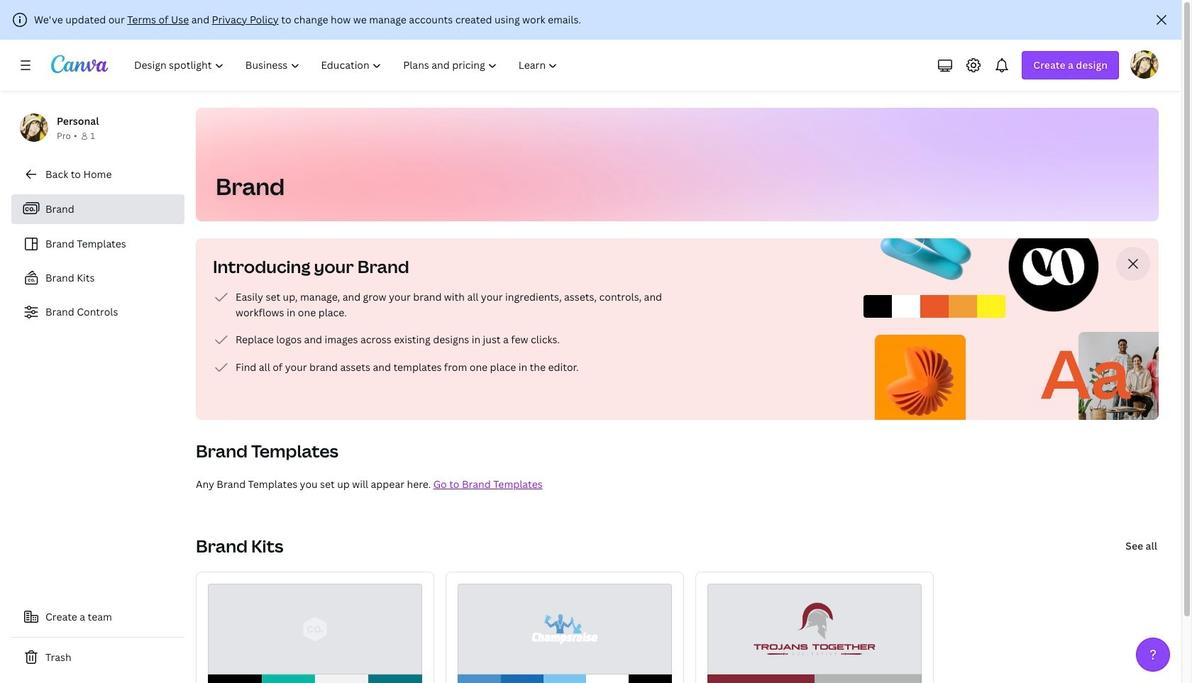 Task type: locate. For each thing, give the bounding box(es) containing it.
1 horizontal spatial list
[[213, 289, 667, 376]]

list
[[11, 195, 185, 327], [213, 289, 667, 376]]

trojans collective logo image
[[748, 594, 882, 666]]

top level navigation element
[[125, 51, 571, 80]]

0 horizontal spatial list
[[11, 195, 185, 327]]

stephanie aranda image
[[1131, 50, 1160, 79]]



Task type: describe. For each thing, give the bounding box(es) containing it.
champsraise logo image
[[501, 594, 630, 666]]



Task type: vqa. For each thing, say whether or not it's contained in the screenshot.
date modified button
no



